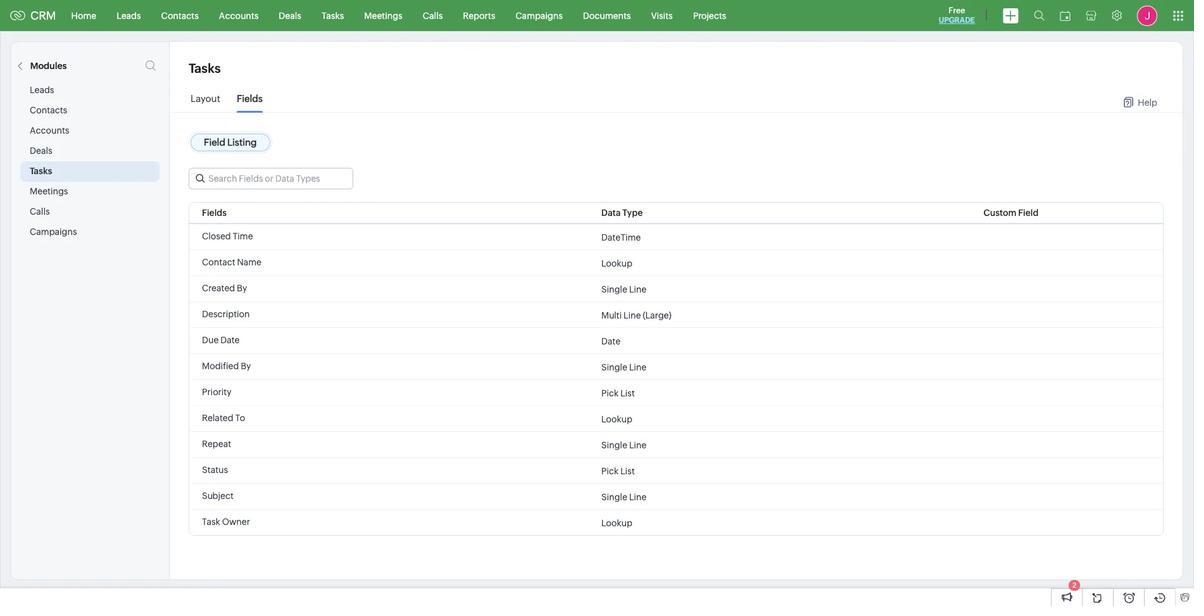 Task type: describe. For each thing, give the bounding box(es) containing it.
single line for created by
[[602, 284, 647, 294]]

status
[[202, 465, 228, 475]]

type
[[623, 208, 643, 218]]

1 vertical spatial deals
[[30, 146, 52, 156]]

reports
[[463, 10, 495, 21]]

modules
[[30, 61, 67, 71]]

closed
[[202, 231, 231, 241]]

reports link
[[453, 0, 506, 31]]

help
[[1138, 97, 1158, 107]]

lookup for related to
[[602, 414, 633, 424]]

line for created by
[[629, 284, 647, 294]]

search image
[[1034, 10, 1045, 21]]

2
[[1073, 581, 1077, 589]]

to
[[235, 413, 245, 423]]

line for modified by
[[629, 362, 647, 372]]

documents link
[[573, 0, 641, 31]]

data
[[602, 208, 621, 218]]

fields link
[[237, 93, 263, 113]]

0 horizontal spatial campaigns
[[30, 227, 77, 237]]

due
[[202, 335, 219, 345]]

accounts link
[[209, 0, 269, 31]]

lookup for task owner
[[602, 518, 633, 528]]

free upgrade
[[939, 6, 975, 25]]

owner
[[222, 517, 250, 527]]

0 horizontal spatial tasks
[[30, 166, 52, 176]]

datetime
[[602, 232, 641, 242]]

1 horizontal spatial calls
[[423, 10, 443, 21]]

task owner
[[202, 517, 250, 527]]

accounts inside accounts link
[[219, 10, 259, 21]]

documents
[[583, 10, 631, 21]]

calendar image
[[1060, 10, 1071, 21]]

free
[[949, 6, 966, 15]]

home link
[[61, 0, 106, 31]]

pick for status
[[602, 466, 619, 476]]

0 vertical spatial deals
[[279, 10, 301, 21]]

profile image
[[1138, 5, 1158, 26]]

campaigns link
[[506, 0, 573, 31]]

contact name
[[202, 257, 262, 267]]

visits
[[651, 10, 673, 21]]

by for modified by
[[241, 361, 251, 371]]

name
[[237, 257, 262, 267]]

layout link
[[191, 93, 220, 113]]

pick list for status
[[602, 466, 635, 476]]

contact
[[202, 257, 235, 267]]

multi line (large)
[[602, 310, 672, 320]]

related to
[[202, 413, 245, 423]]

1 horizontal spatial tasks
[[189, 61, 221, 75]]

create menu element
[[996, 0, 1027, 31]]

subject
[[202, 491, 234, 501]]

crm
[[30, 9, 56, 22]]

calls link
[[413, 0, 453, 31]]

1 vertical spatial contacts
[[30, 105, 67, 115]]

0 vertical spatial campaigns
[[516, 10, 563, 21]]

1 horizontal spatial date
[[602, 336, 621, 346]]

(large)
[[643, 310, 672, 320]]

create menu image
[[1003, 8, 1019, 23]]

deals link
[[269, 0, 312, 31]]

contacts inside contacts link
[[161, 10, 199, 21]]

contacts link
[[151, 0, 209, 31]]

single for subject
[[602, 492, 628, 502]]

modified by
[[202, 361, 251, 371]]

closed time
[[202, 231, 253, 241]]



Task type: locate. For each thing, give the bounding box(es) containing it.
0 vertical spatial lookup
[[602, 258, 633, 268]]

contacts right leads link
[[161, 10, 199, 21]]

0 horizontal spatial accounts
[[30, 125, 69, 136]]

by right created
[[237, 283, 247, 293]]

calls
[[423, 10, 443, 21], [30, 206, 50, 217]]

custom
[[984, 208, 1017, 218]]

2 single from the top
[[602, 362, 628, 372]]

leads right home link
[[117, 10, 141, 21]]

description
[[202, 309, 250, 319]]

1 vertical spatial list
[[621, 466, 635, 476]]

1 vertical spatial by
[[241, 361, 251, 371]]

crm link
[[10, 9, 56, 22]]

2 horizontal spatial tasks
[[322, 10, 344, 21]]

0 horizontal spatial fields
[[202, 208, 227, 218]]

campaigns
[[516, 10, 563, 21], [30, 227, 77, 237]]

3 lookup from the top
[[602, 518, 633, 528]]

profile element
[[1130, 0, 1165, 31]]

2 lookup from the top
[[602, 414, 633, 424]]

line for subject
[[629, 492, 647, 502]]

1 pick from the top
[[602, 388, 619, 398]]

0 horizontal spatial contacts
[[30, 105, 67, 115]]

pick list for priority
[[602, 388, 635, 398]]

fields
[[237, 93, 263, 104], [202, 208, 227, 218]]

2 pick list from the top
[[602, 466, 635, 476]]

projects
[[693, 10, 727, 21]]

time
[[233, 231, 253, 241]]

modified
[[202, 361, 239, 371]]

line for description
[[624, 310, 641, 320]]

0 vertical spatial meetings
[[364, 10, 403, 21]]

line for repeat
[[629, 440, 647, 450]]

related
[[202, 413, 233, 423]]

created
[[202, 283, 235, 293]]

1 single line from the top
[[602, 284, 647, 294]]

tasks
[[322, 10, 344, 21], [189, 61, 221, 75], [30, 166, 52, 176]]

0 horizontal spatial meetings
[[30, 186, 68, 196]]

3 single from the top
[[602, 440, 628, 450]]

leads down modules
[[30, 85, 54, 95]]

1 vertical spatial accounts
[[30, 125, 69, 136]]

1 horizontal spatial contacts
[[161, 10, 199, 21]]

multi
[[602, 310, 622, 320]]

0 vertical spatial accounts
[[219, 10, 259, 21]]

leads link
[[106, 0, 151, 31]]

1 vertical spatial leads
[[30, 85, 54, 95]]

1 pick list from the top
[[602, 388, 635, 398]]

pick list
[[602, 388, 635, 398], [602, 466, 635, 476]]

1 vertical spatial calls
[[30, 206, 50, 217]]

deals
[[279, 10, 301, 21], [30, 146, 52, 156]]

upgrade
[[939, 16, 975, 25]]

1 vertical spatial lookup
[[602, 414, 633, 424]]

0 horizontal spatial date
[[220, 335, 240, 345]]

list
[[621, 388, 635, 398], [621, 466, 635, 476]]

task
[[202, 517, 220, 527]]

2 vertical spatial tasks
[[30, 166, 52, 176]]

0 horizontal spatial leads
[[30, 85, 54, 95]]

due date
[[202, 335, 240, 345]]

single line
[[602, 284, 647, 294], [602, 362, 647, 372], [602, 440, 647, 450], [602, 492, 647, 502]]

fields right the layout
[[237, 93, 263, 104]]

single line for modified by
[[602, 362, 647, 372]]

single line for repeat
[[602, 440, 647, 450]]

1 horizontal spatial fields
[[237, 93, 263, 104]]

1 horizontal spatial deals
[[279, 10, 301, 21]]

contacts
[[161, 10, 199, 21], [30, 105, 67, 115]]

list for status
[[621, 466, 635, 476]]

by for created by
[[237, 283, 247, 293]]

search element
[[1027, 0, 1053, 31]]

lookup for contact name
[[602, 258, 633, 268]]

priority
[[202, 387, 232, 397]]

3 single line from the top
[[602, 440, 647, 450]]

1 horizontal spatial accounts
[[219, 10, 259, 21]]

0 vertical spatial contacts
[[161, 10, 199, 21]]

list for priority
[[621, 388, 635, 398]]

1 horizontal spatial leads
[[117, 10, 141, 21]]

meetings
[[364, 10, 403, 21], [30, 186, 68, 196]]

0 horizontal spatial calls
[[30, 206, 50, 217]]

1 vertical spatial fields
[[202, 208, 227, 218]]

lookup
[[602, 258, 633, 268], [602, 414, 633, 424], [602, 518, 633, 528]]

field
[[1019, 208, 1039, 218]]

pick for priority
[[602, 388, 619, 398]]

single for repeat
[[602, 440, 628, 450]]

date right due
[[220, 335, 240, 345]]

custom field
[[984, 208, 1039, 218]]

layout
[[191, 93, 220, 104]]

created by
[[202, 283, 247, 293]]

fields up closed on the left top
[[202, 208, 227, 218]]

2 vertical spatial lookup
[[602, 518, 633, 528]]

1 lookup from the top
[[602, 258, 633, 268]]

0 vertical spatial leads
[[117, 10, 141, 21]]

1 horizontal spatial meetings
[[364, 10, 403, 21]]

0 vertical spatial calls
[[423, 10, 443, 21]]

single line for subject
[[602, 492, 647, 502]]

4 single from the top
[[602, 492, 628, 502]]

pick
[[602, 388, 619, 398], [602, 466, 619, 476]]

1 vertical spatial pick list
[[602, 466, 635, 476]]

date
[[220, 335, 240, 345], [602, 336, 621, 346]]

date down multi
[[602, 336, 621, 346]]

2 pick from the top
[[602, 466, 619, 476]]

single for created by
[[602, 284, 628, 294]]

by right modified
[[241, 361, 251, 371]]

single
[[602, 284, 628, 294], [602, 362, 628, 372], [602, 440, 628, 450], [602, 492, 628, 502]]

meetings link
[[354, 0, 413, 31]]

Search Fields or Data Types text field
[[189, 168, 353, 189]]

repeat
[[202, 439, 231, 449]]

0 horizontal spatial deals
[[30, 146, 52, 156]]

1 list from the top
[[621, 388, 635, 398]]

single for modified by
[[602, 362, 628, 372]]

accounts
[[219, 10, 259, 21], [30, 125, 69, 136]]

projects link
[[683, 0, 737, 31]]

contacts down modules
[[30, 105, 67, 115]]

0 vertical spatial by
[[237, 283, 247, 293]]

1 single from the top
[[602, 284, 628, 294]]

1 horizontal spatial campaigns
[[516, 10, 563, 21]]

0 vertical spatial fields
[[237, 93, 263, 104]]

1 vertical spatial tasks
[[189, 61, 221, 75]]

visits link
[[641, 0, 683, 31]]

data type
[[602, 208, 643, 218]]

1 vertical spatial meetings
[[30, 186, 68, 196]]

4 single line from the top
[[602, 492, 647, 502]]

0 vertical spatial pick list
[[602, 388, 635, 398]]

tasks link
[[312, 0, 354, 31]]

2 list from the top
[[621, 466, 635, 476]]

0 vertical spatial pick
[[602, 388, 619, 398]]

0 vertical spatial tasks
[[322, 10, 344, 21]]

by
[[237, 283, 247, 293], [241, 361, 251, 371]]

2 single line from the top
[[602, 362, 647, 372]]

home
[[71, 10, 96, 21]]

1 vertical spatial campaigns
[[30, 227, 77, 237]]

meetings inside meetings link
[[364, 10, 403, 21]]

0 vertical spatial list
[[621, 388, 635, 398]]

line
[[629, 284, 647, 294], [624, 310, 641, 320], [629, 362, 647, 372], [629, 440, 647, 450], [629, 492, 647, 502]]

1 vertical spatial pick
[[602, 466, 619, 476]]

leads
[[117, 10, 141, 21], [30, 85, 54, 95]]



Task type: vqa. For each thing, say whether or not it's contained in the screenshot.
right Started
no



